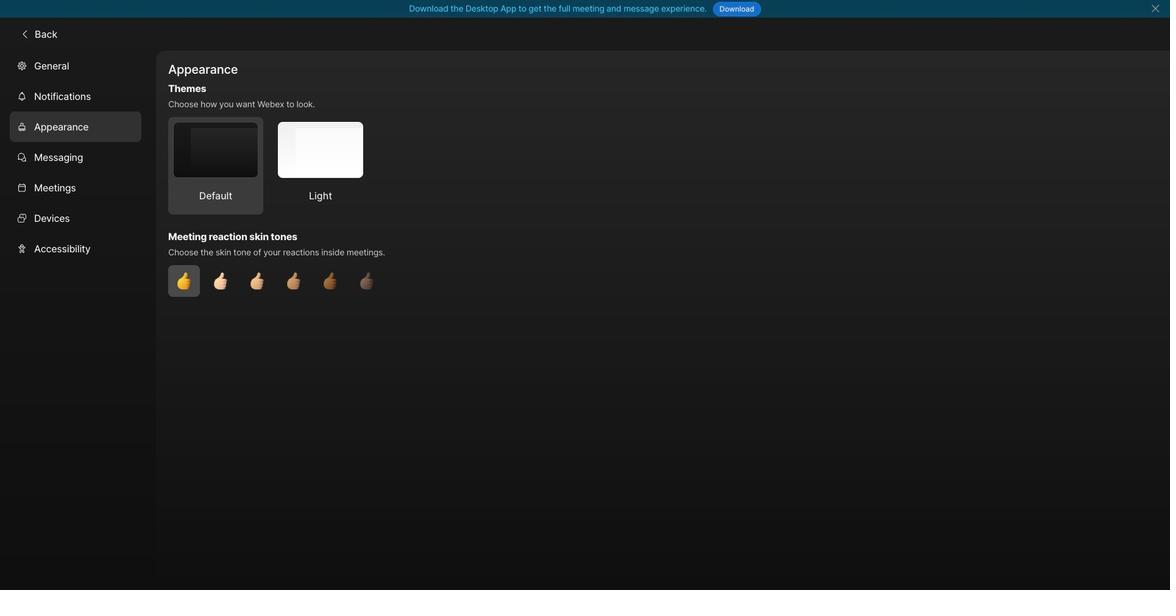 Task type: describe. For each thing, give the bounding box(es) containing it.
general tab
[[10, 50, 141, 81]]

settings navigation
[[0, 50, 156, 590]]

messaging tab
[[10, 142, 141, 172]]

notifications tab
[[10, 81, 141, 111]]

meetings tab
[[10, 172, 141, 203]]

cancel_16 image
[[1151, 4, 1161, 13]]



Task type: locate. For each thing, give the bounding box(es) containing it.
devices tab
[[10, 203, 141, 233]]

skin tone picker toolbar
[[168, 265, 953, 297]]

accessibility tab
[[10, 233, 141, 264]]

appearance tab
[[10, 111, 141, 142]]



